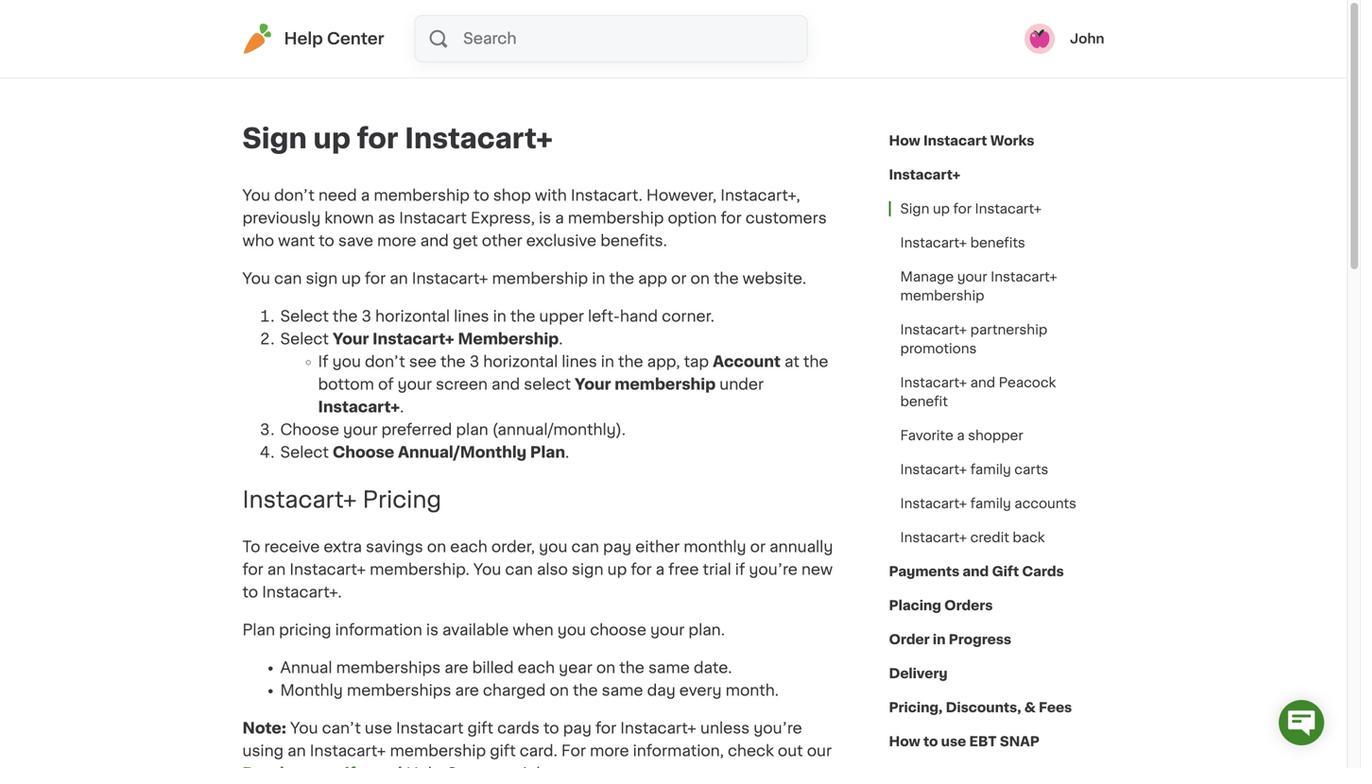 Task type: describe. For each thing, give the bounding box(es) containing it.
and inside at the bottom of your screen and select
[[492, 377, 520, 392]]

savings
[[366, 540, 423, 555]]

pricing,
[[889, 702, 943, 715]]

instacart+ benefits
[[901, 236, 1026, 250]]

pricing, discounts, & fees link
[[889, 691, 1073, 725]]

card.
[[520, 744, 558, 759]]

pricing, discounts, & fees
[[889, 702, 1073, 715]]

family for carts
[[971, 463, 1012, 477]]

each inside annual memberships are billed each year on the same date. monthly memberships are charged on the same day every month.
[[518, 661, 555, 676]]

delivery link
[[889, 657, 948, 691]]

select the 3 horizontal lines in the upper left-hand corner.
[[280, 309, 715, 324]]

instacart+ pricing
[[243, 489, 442, 511]]

to inside to receive extra savings on each order, you can pay either monthly or annually for an instacart+ membership. you can also sign up for a free trial if you're new to instacart+.
[[243, 585, 258, 600]]

and left gift
[[963, 565, 989, 579]]

app
[[638, 271, 668, 287]]

if
[[735, 562, 745, 578]]

of
[[378, 377, 394, 392]]

for inside you don't need a membership to shop with instacart. however, instacart+, previously known as instacart express, is a membership option for customers who want to save more and get other exclusive benefits.
[[721, 211, 742, 226]]

up down instacart+ link
[[933, 202, 950, 216]]

progress
[[949, 634, 1012, 647]]

fees
[[1039, 702, 1073, 715]]

instacart+ partnership promotions
[[901, 323, 1048, 356]]

benefits
[[971, 236, 1026, 250]]

plan inside choose your preferred plan (annual/monthly). select choose annual/monthly plan .
[[530, 445, 565, 461]]

exclusive
[[526, 234, 597, 249]]

a right need
[[361, 188, 370, 203]]

help center
[[284, 31, 384, 47]]

1 vertical spatial don't
[[365, 355, 405, 370]]

instacart+ family carts
[[901, 463, 1049, 477]]

the down you can sign up for an instacart+ membership in the app or on the website. at the top of page
[[511, 309, 536, 324]]

in up instacart+ membership
[[493, 309, 507, 324]]

for
[[562, 744, 586, 759]]

with
[[535, 188, 567, 203]]

pricing
[[363, 489, 442, 511]]

left-
[[588, 309, 620, 324]]

your inside the manage your instacart+ membership
[[958, 270, 988, 284]]

extra
[[324, 540, 362, 555]]

instacart+ inside instacart+ family accounts link
[[901, 497, 967, 511]]

previously
[[243, 211, 321, 226]]

user avatar image
[[1025, 24, 1055, 54]]

instacart+ down how instacart works
[[889, 168, 961, 182]]

a right favorite
[[957, 429, 965, 443]]

on up corner.
[[691, 271, 710, 287]]

a inside to receive extra savings on each order, you can pay either monthly or annually for an instacart+ membership. you can also sign up for a free trial if you're new to instacart+.
[[656, 562, 665, 578]]

credit
[[971, 531, 1010, 545]]

instacart+ down can't
[[310, 744, 386, 759]]

more inside "you can't use instacart gift cards to pay for instacart+ unless you're using an instacart+ membership gift card. for more information, check out our"
[[590, 744, 629, 759]]

on right year
[[596, 661, 616, 676]]

how instacart works link
[[889, 124, 1035, 158]]

0 vertical spatial .
[[559, 332, 563, 347]]

1 vertical spatial memberships
[[347, 684, 451, 699]]

instacart+ credit back
[[901, 531, 1045, 545]]

1 vertical spatial plan
[[243, 623, 275, 638]]

use for instacart
[[365, 721, 392, 736]]

check
[[728, 744, 774, 759]]

want
[[278, 234, 315, 249]]

discounts,
[[946, 702, 1022, 715]]

in right order
[[933, 634, 946, 647]]

how instacart works
[[889, 134, 1035, 148]]

app,
[[647, 355, 680, 370]]

instacart+ up receive
[[243, 489, 357, 511]]

in down the left-
[[601, 355, 615, 370]]

a up 'exclusive' on the top left of page
[[555, 211, 564, 226]]

0 horizontal spatial same
[[602, 684, 643, 699]]

0 vertical spatial choose
[[280, 423, 339, 438]]

delivery
[[889, 668, 948, 681]]

instacart+ up the 'shop'
[[405, 125, 553, 152]]

0 horizontal spatial 3
[[362, 309, 372, 324]]

annual
[[280, 661, 332, 676]]

upper
[[539, 309, 584, 324]]

trial
[[703, 562, 732, 578]]

center
[[327, 31, 384, 47]]

order,
[[492, 540, 535, 555]]

instacart+ inside instacart+ family carts link
[[901, 463, 967, 477]]

plan pricing information is available when you choose your plan.
[[243, 623, 729, 638]]

the up bottom
[[333, 309, 358, 324]]

1 vertical spatial gift
[[490, 744, 516, 759]]

every
[[680, 684, 722, 699]]

at
[[785, 355, 800, 370]]

the down year
[[573, 684, 598, 699]]

under
[[720, 377, 764, 392]]

help center link
[[243, 24, 384, 54]]

also
[[537, 562, 568, 578]]

the down choose
[[620, 661, 645, 676]]

instacart+ inside instacart+ partnership promotions
[[901, 323, 967, 337]]

instacart+ inside instacart+ and peacock benefit
[[901, 376, 967, 390]]

your inside at the bottom of your screen and select
[[398, 377, 432, 392]]

instacart+ down get
[[412, 271, 488, 287]]

need
[[319, 188, 357, 203]]

order
[[889, 634, 930, 647]]

you're inside to receive extra savings on each order, you can pay either monthly or annually for an instacart+ membership. you can also sign up for a free trial if you're new to instacart+.
[[749, 562, 798, 578]]

the up screen
[[441, 355, 466, 370]]

membership inside "you can't use instacart gift cards to pay for instacart+ unless you're using an instacart+ membership gift card. for more information, check out our"
[[390, 744, 486, 759]]

instacart+.
[[262, 585, 342, 600]]

our
[[807, 744, 832, 759]]

other
[[482, 234, 523, 249]]

0 vertical spatial memberships
[[336, 661, 441, 676]]

to left save
[[319, 234, 335, 249]]

shopper
[[968, 429, 1024, 443]]

manage
[[901, 270, 954, 284]]

sign inside sign up for instacart+ link
[[901, 202, 930, 216]]

however,
[[647, 188, 717, 203]]

how to use ebt snap
[[889, 736, 1040, 749]]

you can sign up for an instacart+ membership in the app or on the website.
[[243, 271, 807, 287]]

Search search field
[[462, 16, 807, 61]]

choose your preferred plan (annual/monthly). select choose annual/monthly plan .
[[280, 423, 626, 461]]

shop
[[493, 188, 531, 203]]

instacart+ and peacock benefit
[[901, 376, 1057, 408]]

benefits.
[[601, 234, 667, 249]]

known
[[325, 211, 374, 226]]

on down year
[[550, 684, 569, 699]]

month.
[[726, 684, 779, 699]]

instacart+ inside sign up for instacart+ link
[[975, 202, 1042, 216]]

if
[[318, 355, 329, 370]]

year
[[559, 661, 593, 676]]

instacart+ inside the manage your instacart+ membership
[[991, 270, 1058, 284]]

2 vertical spatial can
[[505, 562, 533, 578]]

monthly
[[684, 540, 747, 555]]

you for need
[[243, 188, 270, 203]]

at the bottom of your screen and select
[[318, 355, 829, 392]]

you inside to receive extra savings on each order, you can pay either monthly or annually for an instacart+ membership. you can also sign up for a free trial if you're new to instacart+.
[[539, 540, 568, 555]]

select your instacart+ membership .
[[280, 332, 563, 347]]

date.
[[694, 661, 732, 676]]

to left the 'shop'
[[474, 188, 490, 203]]

1 vertical spatial 3
[[470, 355, 480, 370]]

your membership under instacart+ .
[[318, 377, 764, 415]]

(annual/monthly).
[[492, 423, 626, 438]]

see
[[409, 355, 437, 370]]

john link
[[1025, 24, 1105, 54]]

website.
[[743, 271, 807, 287]]

. inside choose your preferred plan (annual/monthly). select choose annual/monthly plan .
[[565, 445, 569, 461]]

favorite a shopper
[[901, 429, 1024, 443]]



Task type: vqa. For each thing, say whether or not it's contained in the screenshot.
third Show from right
no



Task type: locate. For each thing, give the bounding box(es) containing it.
0 horizontal spatial an
[[267, 562, 286, 578]]

0 horizontal spatial more
[[377, 234, 417, 249]]

0 vertical spatial sign
[[243, 125, 307, 152]]

you're inside "you can't use instacart gift cards to pay for instacart+ unless you're using an instacart+ membership gift card. for more information, check out our"
[[754, 721, 803, 736]]

the inside at the bottom of your screen and select
[[804, 355, 829, 370]]

an right using
[[288, 744, 306, 759]]

your up bottom
[[333, 332, 369, 347]]

instacart+ up manage
[[901, 236, 967, 250]]

1 vertical spatial family
[[971, 497, 1012, 511]]

sign
[[243, 125, 307, 152], [901, 202, 930, 216]]

instacart+ inside instacart+ credit back link
[[901, 531, 967, 545]]

choose down bottom
[[280, 423, 339, 438]]

instacart inside "you can't use instacart gift cards to pay for instacart+ unless you're using an instacart+ membership gift card. for more information, check out our"
[[396, 721, 464, 736]]

2 horizontal spatial an
[[390, 271, 408, 287]]

works
[[991, 134, 1035, 148]]

pay left either
[[603, 540, 632, 555]]

instacart+ partnership promotions link
[[889, 313, 1105, 366]]

in up the left-
[[592, 271, 606, 287]]

3 select from the top
[[280, 445, 329, 461]]

for inside sign up for instacart+ link
[[954, 202, 972, 216]]

monthly
[[280, 684, 343, 699]]

how for how to use ebt snap
[[889, 736, 921, 749]]

on up membership.
[[427, 540, 447, 555]]

in
[[592, 271, 606, 287], [493, 309, 507, 324], [601, 355, 615, 370], [933, 634, 946, 647]]

0 horizontal spatial plan
[[243, 623, 275, 638]]

you up bottom
[[332, 355, 361, 370]]

bottom
[[318, 377, 374, 392]]

horizontal
[[375, 309, 450, 324], [483, 355, 558, 370]]

more down as
[[377, 234, 417, 249]]

partnership
[[971, 323, 1048, 337]]

carts
[[1015, 463, 1049, 477]]

instacart+ up 'promotions'
[[901, 323, 967, 337]]

1 vertical spatial you're
[[754, 721, 803, 736]]

gift down cards
[[490, 744, 516, 759]]

plan.
[[689, 623, 725, 638]]

get
[[453, 234, 478, 249]]

more
[[377, 234, 417, 249], [590, 744, 629, 759]]

and left get
[[420, 234, 449, 249]]

instacart inside how instacart works link
[[924, 134, 988, 148]]

choose up "instacart+ pricing"
[[333, 445, 395, 461]]

how up instacart+ link
[[889, 134, 921, 148]]

1 horizontal spatial more
[[590, 744, 629, 759]]

placing orders link
[[889, 589, 993, 623]]

your left plan.
[[651, 623, 685, 638]]

the left website.
[[714, 271, 739, 287]]

you
[[332, 355, 361, 370], [539, 540, 568, 555], [558, 623, 586, 638]]

your
[[958, 270, 988, 284], [398, 377, 432, 392], [343, 423, 378, 438], [651, 623, 685, 638]]

0 horizontal spatial use
[[365, 721, 392, 736]]

family for accounts
[[971, 497, 1012, 511]]

or inside to receive extra savings on each order, you can pay either monthly or annually for an instacart+ membership. you can also sign up for a free trial if you're new to instacart+.
[[750, 540, 766, 555]]

plan down (annual/monthly).
[[530, 445, 565, 461]]

0 vertical spatial you
[[332, 355, 361, 370]]

as
[[378, 211, 395, 226]]

1 how from the top
[[889, 134, 921, 148]]

1 horizontal spatial each
[[518, 661, 555, 676]]

1 horizontal spatial an
[[288, 744, 306, 759]]

annual memberships are billed each year on the same date. monthly memberships are charged on the same day every month.
[[280, 661, 779, 699]]

select inside choose your preferred plan (annual/monthly). select choose annual/monthly plan .
[[280, 445, 329, 461]]

and left "select" at the left of the page
[[492, 377, 520, 392]]

instacart+ up "payments" at the bottom right
[[901, 531, 967, 545]]

1 vertical spatial sign
[[572, 562, 604, 578]]

0 vertical spatial you're
[[749, 562, 798, 578]]

. down upper
[[559, 332, 563, 347]]

1 horizontal spatial your
[[575, 377, 611, 392]]

1 horizontal spatial 3
[[470, 355, 480, 370]]

horizontal up select your instacart+ membership .
[[375, 309, 450, 324]]

more right for
[[590, 744, 629, 759]]

annually
[[770, 540, 833, 555]]

don't
[[274, 188, 315, 203], [365, 355, 405, 370]]

sign down instacart+ link
[[901, 202, 930, 216]]

instacart+ inside to receive extra savings on each order, you can pay either monthly or annually for an instacart+ membership. you can also sign up for a free trial if you're new to instacart+.
[[290, 562, 366, 578]]

you're up "out"
[[754, 721, 803, 736]]

you down order,
[[474, 562, 501, 578]]

up inside to receive extra savings on each order, you can pay either monthly or annually for an instacart+ membership. you can also sign up for a free trial if you're new to instacart+.
[[608, 562, 627, 578]]

use left ebt
[[942, 736, 967, 749]]

customers
[[746, 211, 827, 226]]

new
[[802, 562, 833, 578]]

0 horizontal spatial or
[[671, 271, 687, 287]]

instacart+ down extra
[[290, 562, 366, 578]]

instacart+,
[[721, 188, 801, 203]]

1 horizontal spatial horizontal
[[483, 355, 558, 370]]

to down pricing,
[[924, 736, 938, 749]]

each
[[450, 540, 488, 555], [518, 661, 555, 676]]

each inside to receive extra savings on each order, you can pay either monthly or annually for an instacart+ membership. you can also sign up for a free trial if you're new to instacart+.
[[450, 540, 488, 555]]

0 vertical spatial sign
[[306, 271, 338, 287]]

select
[[524, 377, 571, 392]]

peacock
[[999, 376, 1057, 390]]

membership inside the your membership under instacart+ .
[[615, 377, 716, 392]]

0 horizontal spatial sign
[[306, 271, 338, 287]]

and
[[420, 234, 449, 249], [971, 376, 996, 390], [492, 377, 520, 392], [963, 565, 989, 579]]

horizontal up "select" at the left of the page
[[483, 355, 558, 370]]

use for ebt
[[942, 736, 967, 749]]

1 horizontal spatial plan
[[530, 445, 565, 461]]

charged
[[483, 684, 546, 699]]

use inside "link"
[[942, 736, 967, 749]]

the left app,
[[618, 355, 644, 370]]

0 vertical spatial don't
[[274, 188, 315, 203]]

your
[[333, 332, 369, 347], [575, 377, 611, 392]]

to inside 'how to use ebt snap' "link"
[[924, 736, 938, 749]]

billed
[[472, 661, 514, 676]]

on
[[691, 271, 710, 287], [427, 540, 447, 555], [596, 661, 616, 676], [550, 684, 569, 699]]

memberships
[[336, 661, 441, 676], [347, 684, 451, 699]]

cards
[[1023, 565, 1064, 579]]

screen
[[436, 377, 488, 392]]

sign inside to receive extra savings on each order, you can pay either monthly or annually for an instacart+ membership. you can also sign up for a free trial if you're new to instacart+.
[[572, 562, 604, 578]]

instacart+ up information,
[[621, 721, 697, 736]]

2 how from the top
[[889, 736, 921, 749]]

available
[[443, 623, 509, 638]]

order in progress link
[[889, 623, 1012, 657]]

1 vertical spatial horizontal
[[483, 355, 558, 370]]

0 horizontal spatial sign
[[243, 125, 307, 152]]

up down save
[[342, 271, 361, 287]]

pricing
[[279, 623, 331, 638]]

instacart+ inside the your membership under instacart+ .
[[318, 400, 400, 415]]

0 vertical spatial more
[[377, 234, 417, 249]]

select for select the 3 horizontal lines in the upper left-hand corner.
[[280, 309, 329, 324]]

manage your instacart+ membership link
[[889, 260, 1105, 313]]

0 vertical spatial an
[[390, 271, 408, 287]]

1 vertical spatial your
[[575, 377, 611, 392]]

or right the monthly
[[750, 540, 766, 555]]

you left can't
[[290, 721, 318, 736]]

for inside "you can't use instacart gift cards to pay for instacart+ unless you're using an instacart+ membership gift card. for more information, check out our"
[[596, 721, 617, 736]]

2 family from the top
[[971, 497, 1012, 511]]

0 vertical spatial are
[[445, 661, 469, 676]]

instacart up get
[[399, 211, 467, 226]]

1 vertical spatial more
[[590, 744, 629, 759]]

pay inside to receive extra savings on each order, you can pay either monthly or annually for an instacart+ membership. you can also sign up for a free trial if you're new to instacart+.
[[603, 540, 632, 555]]

0 vertical spatial horizontal
[[375, 309, 450, 324]]

an down as
[[390, 271, 408, 287]]

1 vertical spatial lines
[[562, 355, 597, 370]]

each left order,
[[450, 540, 488, 555]]

you don't need a membership to shop with instacart. however, instacart+, previously known as instacart express, is a membership option for customers who want to save more and get other exclusive benefits.
[[243, 188, 827, 249]]

instacart+ membership
[[373, 332, 559, 347]]

0 vertical spatial same
[[649, 661, 690, 676]]

gift
[[992, 565, 1019, 579]]

2 horizontal spatial can
[[572, 540, 599, 555]]

you up previously
[[243, 188, 270, 203]]

is
[[539, 211, 551, 226], [426, 623, 439, 638]]

2 vertical spatial .
[[565, 445, 569, 461]]

instacart image
[[243, 24, 273, 54]]

instacart+ and peacock benefit link
[[889, 366, 1105, 419]]

lines up instacart+ membership
[[454, 309, 489, 324]]

0 vertical spatial each
[[450, 540, 488, 555]]

0 vertical spatial pay
[[603, 540, 632, 555]]

can down order,
[[505, 562, 533, 578]]

each up charged
[[518, 661, 555, 676]]

0 vertical spatial select
[[280, 309, 329, 324]]

how for how instacart works
[[889, 134, 921, 148]]

you for use
[[290, 721, 318, 736]]

3 down instacart+ membership
[[470, 355, 480, 370]]

instacart+ down bottom
[[318, 400, 400, 415]]

note:
[[243, 721, 287, 736]]

on inside to receive extra savings on each order, you can pay either monthly or annually for an instacart+ membership. you can also sign up for a free trial if you're new to instacart+.
[[427, 540, 447, 555]]

1 horizontal spatial don't
[[365, 355, 405, 370]]

favorite
[[901, 429, 954, 443]]

you're right if
[[749, 562, 798, 578]]

your inside the your membership under instacart+ .
[[575, 377, 611, 392]]

how down pricing,
[[889, 736, 921, 749]]

up up need
[[314, 125, 351, 152]]

up
[[314, 125, 351, 152], [933, 202, 950, 216], [342, 271, 361, 287], [608, 562, 627, 578]]

how to use ebt snap link
[[889, 725, 1040, 759]]

sign up for instacart+
[[243, 125, 553, 152], [901, 202, 1042, 216]]

0 vertical spatial gift
[[468, 721, 494, 736]]

back
[[1013, 531, 1045, 545]]

1 vertical spatial same
[[602, 684, 643, 699]]

1 vertical spatial are
[[455, 684, 479, 699]]

either
[[636, 540, 680, 555]]

to inside "you can't use instacart gift cards to pay for instacart+ unless you're using an instacart+ membership gift card. for more information, check out our"
[[544, 721, 559, 736]]

you inside "you can't use instacart gift cards to pay for instacart+ unless you're using an instacart+ membership gift card. for more information, check out our"
[[290, 721, 318, 736]]

preferred
[[382, 423, 452, 438]]

use inside "you can't use instacart gift cards to pay for instacart+ unless you're using an instacart+ membership gift card. for more information, check out our"
[[365, 721, 392, 736]]

instacart+ down benefits
[[991, 270, 1058, 284]]

your down bottom
[[343, 423, 378, 438]]

1 vertical spatial instacart
[[399, 211, 467, 226]]

to up card.
[[544, 721, 559, 736]]

1 horizontal spatial is
[[539, 211, 551, 226]]

to receive extra savings on each order, you can pay either monthly or annually for an instacart+ membership. you can also sign up for a free trial if you're new to instacart+.
[[243, 540, 833, 600]]

. down (annual/monthly).
[[565, 445, 569, 461]]

are down billed
[[455, 684, 479, 699]]

. up preferred
[[400, 400, 404, 415]]

1 family from the top
[[971, 463, 1012, 477]]

3 up select your instacart+ membership .
[[362, 309, 372, 324]]

you inside you don't need a membership to shop with instacart. however, instacart+, previously known as instacart express, is a membership option for customers who want to save more and get other exclusive benefits.
[[243, 188, 270, 203]]

tap
[[684, 355, 709, 370]]

1 vertical spatial you
[[539, 540, 568, 555]]

up up choose
[[608, 562, 627, 578]]

0 vertical spatial plan
[[530, 445, 565, 461]]

0 horizontal spatial can
[[274, 271, 302, 287]]

or right app on the left
[[671, 271, 687, 287]]

your right "select" at the left of the page
[[575, 377, 611, 392]]

2 select from the top
[[280, 332, 329, 347]]

and inside instacart+ and peacock benefit
[[971, 376, 996, 390]]

day
[[647, 684, 676, 699]]

instacart+ credit back link
[[889, 521, 1057, 555]]

the left app on the left
[[609, 271, 635, 287]]

1 vertical spatial an
[[267, 562, 286, 578]]

0 vertical spatial is
[[539, 211, 551, 226]]

gift left cards
[[468, 721, 494, 736]]

when
[[513, 623, 554, 638]]

0 vertical spatial family
[[971, 463, 1012, 477]]

an inside to receive extra savings on each order, you can pay either monthly or annually for an instacart+ membership. you can also sign up for a free trial if you're new to instacart+.
[[267, 562, 286, 578]]

pay inside "you can't use instacart gift cards to pay for instacart+ unless you're using an instacart+ membership gift card. for more information, check out our"
[[563, 721, 592, 736]]

can down 'want'
[[274, 271, 302, 287]]

receive
[[264, 540, 320, 555]]

2 vertical spatial instacart
[[396, 721, 464, 736]]

. inside the your membership under instacart+ .
[[400, 400, 404, 415]]

your down "see"
[[398, 377, 432, 392]]

2 vertical spatial select
[[280, 445, 329, 461]]

more inside you don't need a membership to shop with instacart. however, instacart+, previously known as instacart express, is a membership option for customers who want to save more and get other exclusive benefits.
[[377, 234, 417, 249]]

you can't use instacart gift cards to pay for instacart+ unless you're using an instacart+ membership gift card. for more information, check out our
[[243, 721, 832, 759]]

0 horizontal spatial is
[[426, 623, 439, 638]]

1 vertical spatial or
[[750, 540, 766, 555]]

is left available at the left bottom
[[426, 623, 439, 638]]

0 horizontal spatial horizontal
[[375, 309, 450, 324]]

instacart+ family accounts
[[901, 497, 1077, 511]]

corner.
[[662, 309, 715, 324]]

pay up for
[[563, 721, 592, 736]]

1 vertical spatial sign
[[901, 202, 930, 216]]

1 vertical spatial pay
[[563, 721, 592, 736]]

payments and gift cards link
[[889, 555, 1064, 589]]

plan left pricing
[[243, 623, 275, 638]]

same up the day
[[649, 661, 690, 676]]

how inside "link"
[[889, 736, 921, 749]]

2 horizontal spatial .
[[565, 445, 569, 461]]

1 vertical spatial sign up for instacart+
[[901, 202, 1042, 216]]

instacart up instacart+ link
[[924, 134, 988, 148]]

0 vertical spatial how
[[889, 134, 921, 148]]

you for sign
[[243, 271, 270, 287]]

1 vertical spatial select
[[280, 332, 329, 347]]

1 vertical spatial .
[[400, 400, 404, 415]]

you inside to receive extra savings on each order, you can pay either monthly or annually for an instacart+ membership. you can also sign up for a free trial if you're new to instacart+.
[[474, 562, 501, 578]]

are left billed
[[445, 661, 469, 676]]

information
[[335, 623, 422, 638]]

1 vertical spatial how
[[889, 736, 921, 749]]

1 horizontal spatial sign
[[572, 562, 604, 578]]

1 horizontal spatial sign
[[901, 202, 930, 216]]

0 horizontal spatial .
[[400, 400, 404, 415]]

0 horizontal spatial pay
[[563, 721, 592, 736]]

snap
[[1000, 736, 1040, 749]]

an down receive
[[267, 562, 286, 578]]

hand
[[620, 309, 658, 324]]

family up 'credit'
[[971, 497, 1012, 511]]

sign down 'want'
[[306, 271, 338, 287]]

instacart+ family accounts link
[[889, 487, 1088, 521]]

instacart+ inside instacart+ benefits link
[[901, 236, 967, 250]]

you down the who on the left of page
[[243, 271, 270, 287]]

1 horizontal spatial use
[[942, 736, 967, 749]]

membership inside the manage your instacart+ membership
[[901, 289, 985, 303]]

sign up for instacart+ up instacart+ benefits
[[901, 202, 1042, 216]]

don't up of
[[365, 355, 405, 370]]

your down instacart+ benefits
[[958, 270, 988, 284]]

0 horizontal spatial each
[[450, 540, 488, 555]]

your inside choose your preferred plan (annual/monthly). select choose annual/monthly plan .
[[343, 423, 378, 438]]

don't up previously
[[274, 188, 315, 203]]

accounts
[[1015, 497, 1077, 511]]

you
[[243, 188, 270, 203], [243, 271, 270, 287], [474, 562, 501, 578], [290, 721, 318, 736]]

1 horizontal spatial .
[[559, 332, 563, 347]]

1 vertical spatial can
[[572, 540, 599, 555]]

promotions
[[901, 342, 977, 356]]

a down either
[[656, 562, 665, 578]]

instacart right can't
[[396, 721, 464, 736]]

john
[[1070, 32, 1105, 45]]

instacart inside you don't need a membership to shop with instacart. however, instacart+, previously known as instacart express, is a membership option for customers who want to save more and get other exclusive benefits.
[[399, 211, 467, 226]]

same left the day
[[602, 684, 643, 699]]

sign up previously
[[243, 125, 307, 152]]

1 vertical spatial choose
[[333, 445, 395, 461]]

0 horizontal spatial lines
[[454, 309, 489, 324]]

annual/monthly
[[398, 445, 527, 461]]

0 horizontal spatial sign up for instacart+
[[243, 125, 553, 152]]

1 horizontal spatial sign up for instacart+
[[901, 202, 1042, 216]]

1 horizontal spatial lines
[[562, 355, 597, 370]]

0 vertical spatial your
[[333, 332, 369, 347]]

select for select your instacart+ membership .
[[280, 332, 329, 347]]

2 vertical spatial you
[[558, 623, 586, 638]]

0 vertical spatial sign up for instacart+
[[243, 125, 553, 152]]

sign up for instacart+ link
[[889, 192, 1054, 226]]

sign right also
[[572, 562, 604, 578]]

pay
[[603, 540, 632, 555], [563, 721, 592, 736]]

to down to
[[243, 585, 258, 600]]

1 horizontal spatial can
[[505, 562, 533, 578]]

use right can't
[[365, 721, 392, 736]]

and inside you don't need a membership to shop with instacart. however, instacart+, previously known as instacart express, is a membership option for customers who want to save more and get other exclusive benefits.
[[420, 234, 449, 249]]

1 select from the top
[[280, 309, 329, 324]]

out
[[778, 744, 803, 759]]

instacart
[[924, 134, 988, 148], [399, 211, 467, 226], [396, 721, 464, 736]]

1 horizontal spatial same
[[649, 661, 690, 676]]

don't inside you don't need a membership to shop with instacart. however, instacart+, previously known as instacart express, is a membership option for customers who want to save more and get other exclusive benefits.
[[274, 188, 315, 203]]

instacart+ family carts link
[[889, 453, 1060, 487]]

is inside you don't need a membership to shop with instacart. however, instacart+, previously known as instacart express, is a membership option for customers who want to save more and get other exclusive benefits.
[[539, 211, 551, 226]]

0 horizontal spatial don't
[[274, 188, 315, 203]]

payments and gift cards
[[889, 565, 1064, 579]]

an inside "you can't use instacart gift cards to pay for instacart+ unless you're using an instacart+ membership gift card. for more information, check out our"
[[288, 744, 306, 759]]

lines up "select" at the left of the page
[[562, 355, 597, 370]]

sign up for instacart+ up as
[[243, 125, 553, 152]]

0 vertical spatial 3
[[362, 309, 372, 324]]

you up also
[[539, 540, 568, 555]]

0 horizontal spatial your
[[333, 332, 369, 347]]

0 vertical spatial instacart
[[924, 134, 988, 148]]

1 vertical spatial is
[[426, 623, 439, 638]]

membership.
[[370, 562, 470, 578]]

family up instacart+ family accounts link on the right bottom
[[971, 463, 1012, 477]]

how
[[889, 134, 921, 148], [889, 736, 921, 749]]

plan
[[456, 423, 489, 438]]

0 vertical spatial lines
[[454, 309, 489, 324]]

1 vertical spatial each
[[518, 661, 555, 676]]

0 vertical spatial can
[[274, 271, 302, 287]]

0 vertical spatial or
[[671, 271, 687, 287]]



